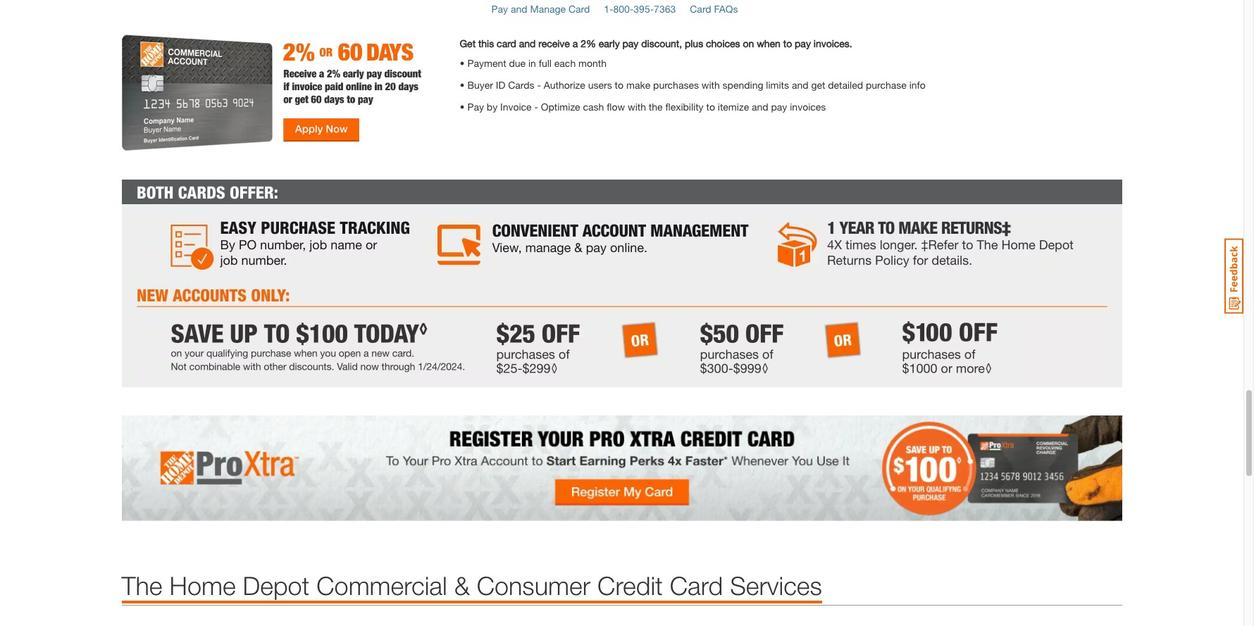 Task type: locate. For each thing, give the bounding box(es) containing it.
0 horizontal spatial pay
[[623, 37, 639, 49]]

- right cards
[[537, 79, 541, 91]]

authorize
[[544, 79, 586, 91]]

credit
[[598, 571, 663, 601]]

7363
[[654, 3, 676, 15]]

2%
[[581, 37, 596, 49]]

full
[[539, 57, 552, 69]]

depot
[[243, 571, 310, 601]]

395-
[[634, 3, 654, 15]]

2 horizontal spatial to
[[783, 37, 792, 49]]

cash
[[583, 101, 604, 113]]

services
[[730, 571, 822, 601]]

1 vertical spatial pay
[[468, 101, 484, 113]]

• left by
[[460, 101, 465, 113]]

1 horizontal spatial pay
[[492, 3, 508, 15]]

pay left by
[[468, 101, 484, 113]]

users
[[588, 79, 612, 91]]

to
[[783, 37, 792, 49], [615, 79, 624, 91], [706, 101, 715, 113]]

choices
[[706, 37, 740, 49]]

card left 1- in the top left of the page
[[569, 3, 590, 15]]

to right "when"
[[783, 37, 792, 49]]

card faqs
[[690, 3, 738, 15]]

with
[[702, 79, 720, 91], [628, 101, 646, 113]]

2 • from the top
[[460, 101, 465, 113]]

invoice
[[500, 101, 532, 113]]

plus
[[685, 37, 703, 49]]

0 vertical spatial pay
[[492, 3, 508, 15]]

to left itemize
[[706, 101, 715, 113]]

• payment due in full each month
[[460, 57, 607, 69]]

purchase
[[866, 79, 907, 91]]

pay
[[492, 3, 508, 15], [468, 101, 484, 113]]

pay up card
[[492, 3, 508, 15]]

&
[[454, 571, 470, 601]]

1 horizontal spatial with
[[702, 79, 720, 91]]

0 horizontal spatial pay
[[468, 101, 484, 113]]

card
[[569, 3, 590, 15], [690, 3, 712, 15], [670, 571, 723, 601]]

2 vertical spatial to
[[706, 101, 715, 113]]

pay left invoices.
[[795, 37, 811, 49]]

flexibility
[[666, 101, 704, 113]]

2 horizontal spatial pay
[[795, 37, 811, 49]]

purchases
[[653, 79, 699, 91]]

and
[[511, 3, 528, 15], [519, 37, 536, 49], [792, 79, 809, 91], [752, 101, 769, 113]]

to right users
[[615, 79, 624, 91]]

0 vertical spatial •
[[460, 79, 465, 91]]

card faqs link
[[690, 3, 738, 15]]

flow
[[607, 101, 625, 113]]

• left buyer
[[460, 79, 465, 91]]

- right invoice
[[535, 101, 538, 113]]

and left get
[[792, 79, 809, 91]]

the
[[649, 101, 663, 113]]

•
[[460, 79, 465, 91], [460, 101, 465, 113]]

with left the
[[628, 101, 646, 113]]

pay and manage card link
[[492, 3, 590, 15]]

limits
[[766, 79, 789, 91]]

make
[[626, 79, 651, 91]]

optimize
[[541, 101, 580, 113]]

feedback link image
[[1225, 238, 1244, 314]]

0 vertical spatial to
[[783, 37, 792, 49]]

0 horizontal spatial with
[[628, 101, 646, 113]]

and left manage
[[511, 3, 528, 15]]

1 horizontal spatial pay
[[771, 101, 787, 113]]

1 vertical spatial -
[[535, 101, 538, 113]]

pay
[[623, 37, 639, 49], [795, 37, 811, 49], [771, 101, 787, 113]]

id
[[496, 79, 506, 91]]

commercial credit card image
[[122, 34, 446, 151]]

0 vertical spatial with
[[702, 79, 720, 91]]

with up itemize
[[702, 79, 720, 91]]

home
[[170, 571, 236, 601]]

1 vertical spatial to
[[615, 79, 624, 91]]

pay right early
[[623, 37, 639, 49]]

1 vertical spatial with
[[628, 101, 646, 113]]

1 vertical spatial •
[[460, 101, 465, 113]]

1 • from the top
[[460, 79, 465, 91]]

pay down "limits"
[[771, 101, 787, 113]]

by
[[487, 101, 498, 113]]

get
[[460, 37, 476, 49]]

the home depot commercial & consumer credit card services
[[122, 571, 822, 601]]

- for invoice
[[535, 101, 538, 113]]

the
[[122, 571, 162, 601]]

itemize
[[718, 101, 749, 113]]

0 vertical spatial -
[[537, 79, 541, 91]]

faqs
[[714, 3, 738, 15]]

-
[[537, 79, 541, 91], [535, 101, 538, 113]]

month
[[579, 57, 607, 69]]



Task type: describe. For each thing, give the bounding box(es) containing it.
1 horizontal spatial to
[[706, 101, 715, 113]]

800-
[[613, 3, 634, 15]]

due
[[509, 57, 526, 69]]

and right itemize
[[752, 101, 769, 113]]

1-800-395-7363
[[604, 3, 676, 15]]

on
[[743, 37, 754, 49]]

card right credit
[[670, 571, 723, 601]]

• buyer id cards - authorize users to make purchases with spending limits and get detailed purchase info
[[460, 79, 926, 91]]

spending
[[723, 79, 764, 91]]

card left faqs
[[690, 3, 712, 15]]

a
[[573, 37, 578, 49]]

both cards offer image
[[122, 179, 1122, 387]]

• pay by invoice - optimize cash flow with the flexibility to itemize and pay invoices
[[460, 101, 826, 113]]

and up in
[[519, 37, 536, 49]]

pay and manage card
[[492, 3, 590, 15]]

invoices.
[[814, 37, 853, 49]]

• for • pay by invoice - optimize cash flow with the flexibility to itemize and pay invoices
[[460, 101, 465, 113]]

detailed
[[828, 79, 863, 91]]

discount,
[[641, 37, 682, 49]]

commercial
[[317, 571, 447, 601]]

invoices
[[790, 101, 826, 113]]

cards
[[508, 79, 535, 91]]

buyer
[[468, 79, 493, 91]]

each
[[555, 57, 576, 69]]

manage
[[530, 3, 566, 15]]

get this card and receive a 2% early pay discount, plus choices on when to pay invoices.
[[460, 37, 853, 49]]

- for cards
[[537, 79, 541, 91]]

0 horizontal spatial to
[[615, 79, 624, 91]]

consumer
[[477, 571, 591, 601]]

1-800-395-7363 link
[[604, 3, 676, 15]]

this
[[478, 37, 494, 49]]

in
[[529, 57, 536, 69]]

get
[[811, 79, 826, 91]]

early
[[599, 37, 620, 49]]

when
[[757, 37, 781, 49]]

register your pro xtra credit card  to your pro xtra account to start earning perks 4x faster* whenever you use it image
[[122, 416, 1122, 522]]

info
[[910, 79, 926, 91]]

• for • buyer id cards - authorize users to make purchases with spending limits and get detailed purchase info
[[460, 79, 465, 91]]

1-
[[604, 3, 613, 15]]

receive
[[539, 37, 570, 49]]

card
[[497, 37, 516, 49]]

• payment
[[460, 57, 506, 69]]



Task type: vqa. For each thing, say whether or not it's contained in the screenshot.
5 associated with The Home Depot Home Depot Dad Blocks eGift
no



